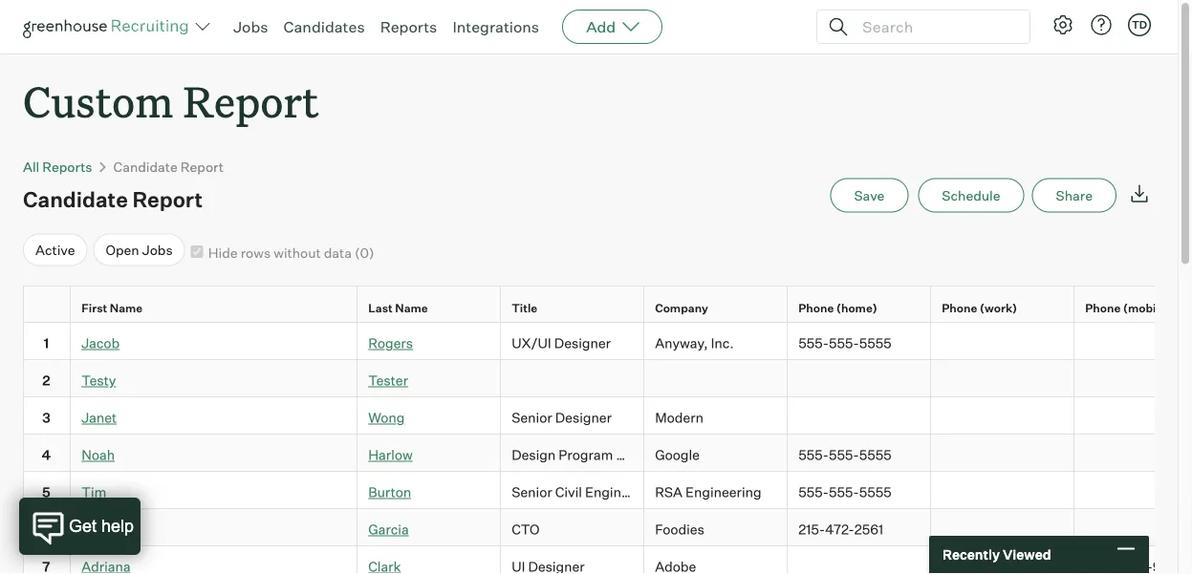 Task type: locate. For each thing, give the bounding box(es) containing it.
6 row from the top
[[23, 472, 1192, 509]]

rsa
[[655, 484, 683, 501]]

jobs
[[233, 17, 268, 36], [142, 242, 173, 258]]

reports
[[380, 17, 437, 36], [42, 158, 92, 175]]

candidate report link
[[113, 158, 224, 175]]

table
[[23, 286, 1192, 575]]

jobs right open
[[142, 242, 173, 258]]

design
[[512, 447, 556, 464]]

2561
[[854, 521, 883, 538]]

0 horizontal spatial phone
[[798, 300, 834, 314]]

burton link
[[368, 484, 411, 501]]

1 phone from the left
[[798, 300, 834, 314]]

testy link
[[81, 372, 116, 389]]

0 horizontal spatial name
[[110, 300, 143, 314]]

name right last
[[395, 300, 428, 314]]

phone for phone (mobile)
[[1085, 300, 1121, 314]]

tester link
[[368, 372, 408, 389]]

name right first
[[110, 300, 143, 314]]

row containing 3
[[23, 397, 1192, 435]]

michael
[[81, 521, 130, 538]]

civil
[[555, 484, 582, 501]]

candidate report up open
[[23, 186, 203, 212]]

1 555-555-5555 from the top
[[798, 335, 892, 352]]

5 row from the top
[[23, 435, 1192, 472]]

2 cell
[[23, 360, 71, 397]]

janet link
[[81, 410, 117, 426]]

hide
[[208, 245, 238, 262]]

design program manager
[[512, 447, 672, 464]]

4 row from the top
[[23, 397, 1192, 435]]

save and schedule this report to revisit it! element
[[830, 178, 918, 213]]

schedule
[[942, 187, 1000, 204]]

name for last name
[[395, 300, 428, 314]]

designer
[[554, 335, 611, 352], [555, 410, 612, 426]]

report down custom report at the left of page
[[181, 158, 224, 175]]

phone (work)
[[942, 300, 1017, 314]]

cell
[[931, 323, 1075, 360], [1075, 323, 1192, 360], [501, 360, 644, 397], [644, 360, 788, 397], [788, 360, 931, 397], [931, 360, 1075, 397], [1075, 360, 1192, 397], [788, 397, 931, 435], [931, 397, 1075, 435], [1075, 397, 1192, 435], [931, 435, 1075, 472], [1075, 435, 1192, 472], [931, 472, 1075, 509], [1075, 472, 1192, 509], [931, 509, 1075, 547], [1075, 509, 1192, 547], [23, 547, 71, 575], [788, 547, 931, 575], [931, 547, 1075, 575]]

0 vertical spatial designer
[[554, 335, 611, 352]]

2 row from the top
[[23, 323, 1192, 360]]

jacob
[[81, 335, 120, 352]]

2 phone from the left
[[942, 300, 977, 314]]

1 5555 from the top
[[859, 335, 892, 352]]

555-555-5555
[[798, 335, 892, 352], [798, 447, 892, 464], [798, 484, 892, 501]]

1 senior from the top
[[512, 410, 552, 426]]

1 vertical spatial 555-555-5555
[[798, 447, 892, 464]]

reports right all
[[42, 158, 92, 175]]

save
[[854, 187, 885, 204]]

phone for phone (work)
[[942, 300, 977, 314]]

wong link
[[368, 410, 405, 426]]

1 vertical spatial designer
[[555, 410, 612, 426]]

555-
[[798, 335, 829, 352], [829, 335, 859, 352], [798, 447, 829, 464], [829, 447, 859, 464], [798, 484, 829, 501], [829, 484, 859, 501]]

report down jobs link
[[183, 73, 319, 129]]

0 vertical spatial 555-555-5555
[[798, 335, 892, 352]]

7 row from the top
[[23, 509, 1192, 547]]

1 vertical spatial senior
[[512, 484, 552, 501]]

senior left civil
[[512, 484, 552, 501]]

custom
[[23, 73, 173, 129]]

company
[[655, 300, 708, 314]]

0 vertical spatial 5555
[[859, 335, 892, 352]]

row containing 5
[[23, 472, 1192, 509]]

candidate report down custom report at the left of page
[[113, 158, 224, 175]]

2 vertical spatial 5555
[[859, 484, 892, 501]]

3 5555 from the top
[[859, 484, 892, 501]]

3 row from the top
[[23, 360, 1192, 397]]

2 555-555-5555 from the top
[[798, 447, 892, 464]]

candidate down custom report at the left of page
[[113, 158, 178, 175]]

1 row from the top
[[23, 286, 1192, 328]]

candidates
[[283, 17, 365, 36]]

senior up design on the left bottom
[[512, 410, 552, 426]]

designer up program
[[555, 410, 612, 426]]

5555
[[859, 335, 892, 352], [859, 447, 892, 464], [859, 484, 892, 501]]

jobs link
[[233, 17, 268, 36]]

2 vertical spatial 555-555-5555
[[798, 484, 892, 501]]

row containing 2
[[23, 360, 1192, 397]]

share
[[1056, 187, 1093, 204]]

title
[[512, 300, 537, 314]]

0 vertical spatial candidate
[[113, 158, 178, 175]]

reports link
[[380, 17, 437, 36]]

recently viewed
[[943, 547, 1051, 564]]

3
[[42, 410, 50, 426]]

designer down title column header
[[554, 335, 611, 352]]

0 vertical spatial senior
[[512, 410, 552, 426]]

candidate report
[[113, 158, 224, 175], [23, 186, 203, 212]]

candidate down all reports
[[23, 186, 128, 212]]

2 senior from the top
[[512, 484, 552, 501]]

1 horizontal spatial jobs
[[233, 17, 268, 36]]

472-
[[825, 521, 854, 538]]

reports right candidates link
[[380, 17, 437, 36]]

1 horizontal spatial phone
[[942, 300, 977, 314]]

senior for senior civil engineer
[[512, 484, 552, 501]]

wong
[[368, 410, 405, 426]]

first name
[[81, 300, 143, 314]]

0 vertical spatial jobs
[[233, 17, 268, 36]]

janet
[[81, 410, 117, 426]]

0 horizontal spatial jobs
[[142, 242, 173, 258]]

3 phone from the left
[[1085, 300, 1121, 314]]

ux/ui
[[512, 335, 551, 352]]

3 555-555-5555 from the top
[[798, 484, 892, 501]]

0 horizontal spatial reports
[[42, 158, 92, 175]]

report down candidate report 'link'
[[132, 186, 203, 212]]

garcia
[[368, 521, 409, 538]]

2 horizontal spatial phone
[[1085, 300, 1121, 314]]

phone left the "(mobile)"
[[1085, 300, 1121, 314]]

1 horizontal spatial name
[[395, 300, 428, 314]]

testy
[[81, 372, 116, 389]]

1 horizontal spatial reports
[[380, 17, 437, 36]]

add button
[[562, 10, 663, 44]]

phone
[[798, 300, 834, 314], [942, 300, 977, 314], [1085, 300, 1121, 314]]

phone inside column header
[[942, 300, 977, 314]]

6
[[42, 521, 51, 538]]

phone left (work)
[[942, 300, 977, 314]]

harlow
[[368, 447, 413, 464]]

(home)
[[836, 300, 878, 314]]

name inside column header
[[395, 300, 428, 314]]

1 name from the left
[[110, 300, 143, 314]]

company column header
[[644, 286, 792, 328]]

save button
[[830, 178, 908, 213]]

2
[[42, 372, 50, 389]]

1 vertical spatial reports
[[42, 158, 92, 175]]

3 cell
[[23, 397, 71, 435]]

td button
[[1128, 13, 1151, 36]]

name inside column header
[[110, 300, 143, 314]]

name
[[110, 300, 143, 314], [395, 300, 428, 314]]

5
[[42, 484, 50, 501]]

row containing 4
[[23, 435, 1192, 472]]

phone left (home)
[[798, 300, 834, 314]]

row
[[23, 286, 1192, 328], [23, 323, 1192, 360], [23, 360, 1192, 397], [23, 397, 1192, 435], [23, 435, 1192, 472], [23, 472, 1192, 509], [23, 509, 1192, 547], [23, 547, 1192, 575]]

noah link
[[81, 447, 115, 464]]

4
[[42, 447, 51, 464]]

candidate
[[113, 158, 178, 175], [23, 186, 128, 212]]

column header
[[23, 286, 75, 328]]

add
[[586, 17, 616, 36]]

candidates link
[[283, 17, 365, 36]]

report
[[183, 73, 319, 129], [181, 158, 224, 175], [132, 186, 203, 212]]

senior
[[512, 410, 552, 426], [512, 484, 552, 501]]

0 vertical spatial candidate report
[[113, 158, 224, 175]]

jacob link
[[81, 335, 120, 352]]

5555 for inc.
[[859, 335, 892, 352]]

table containing 1
[[23, 286, 1192, 575]]

phone inside column header
[[798, 300, 834, 314]]

2 vertical spatial report
[[132, 186, 203, 212]]

program
[[559, 447, 613, 464]]

2 name from the left
[[395, 300, 428, 314]]

jobs left candidates link
[[233, 17, 268, 36]]

share button
[[1032, 178, 1117, 213]]

1 vertical spatial 5555
[[859, 447, 892, 464]]

1 vertical spatial jobs
[[142, 242, 173, 258]]



Task type: vqa. For each thing, say whether or not it's contained in the screenshot.
On day(s)
no



Task type: describe. For each thing, give the bounding box(es) containing it.
first
[[81, 300, 107, 314]]

michael link
[[81, 521, 130, 538]]

senior civil engineer
[[512, 484, 641, 501]]

td button
[[1124, 10, 1155, 40]]

0 vertical spatial report
[[183, 73, 319, 129]]

215-472-2561
[[798, 521, 883, 538]]

row containing first name
[[23, 286, 1192, 328]]

215-
[[798, 521, 825, 538]]

(work)
[[980, 300, 1017, 314]]

last
[[368, 300, 393, 314]]

open
[[106, 242, 139, 258]]

tester
[[368, 372, 408, 389]]

greenhouse recruiting image
[[23, 15, 195, 38]]

without
[[274, 245, 321, 262]]

senior designer
[[512, 410, 612, 426]]

hide rows without data (0)
[[208, 245, 374, 262]]

phone (work) column header
[[931, 286, 1078, 328]]

harlow link
[[368, 447, 413, 464]]

burton
[[368, 484, 411, 501]]

noah
[[81, 447, 115, 464]]

1
[[44, 335, 49, 352]]

row containing 6
[[23, 509, 1192, 547]]

phone for phone (home)
[[798, 300, 834, 314]]

1 vertical spatial candidate
[[23, 186, 128, 212]]

6 cell
[[23, 509, 71, 547]]

rogers
[[368, 335, 413, 352]]

(mobile)
[[1123, 300, 1171, 314]]

555-555-5555 for engineering
[[798, 484, 892, 501]]

name for first name
[[110, 300, 143, 314]]

row containing 1
[[23, 323, 1192, 360]]

555-555-5555 for inc.
[[798, 335, 892, 352]]

phone (home) column header
[[788, 286, 935, 328]]

all
[[23, 158, 39, 175]]

td
[[1132, 18, 1147, 31]]

all reports
[[23, 158, 92, 175]]

Hide rows without data (0) checkbox
[[191, 246, 203, 258]]

configure image
[[1052, 13, 1075, 36]]

1 vertical spatial report
[[181, 158, 224, 175]]

senior for senior designer
[[512, 410, 552, 426]]

google
[[655, 447, 700, 464]]

integrations
[[453, 17, 539, 36]]

recently
[[943, 547, 1000, 564]]

schedule button
[[918, 178, 1024, 213]]

2 5555 from the top
[[859, 447, 892, 464]]

manager
[[616, 447, 672, 464]]

all reports link
[[23, 158, 92, 175]]

rows
[[241, 245, 271, 262]]

5 cell
[[23, 472, 71, 509]]

8 row from the top
[[23, 547, 1192, 575]]

ux/ui designer
[[512, 335, 611, 352]]

title column header
[[501, 286, 648, 328]]

4 cell
[[23, 435, 71, 472]]

anyway, inc.
[[655, 335, 734, 352]]

engineer
[[585, 484, 641, 501]]

5555 for engineering
[[859, 484, 892, 501]]

download image
[[1128, 182, 1151, 205]]

designer for ux/ui designer
[[554, 335, 611, 352]]

open jobs
[[106, 242, 173, 258]]

Search text field
[[858, 13, 1012, 41]]

rogers link
[[368, 335, 413, 352]]

anyway,
[[655, 335, 708, 352]]

rsa engineering
[[655, 484, 762, 501]]

foodies
[[655, 521, 704, 538]]

inc.
[[711, 335, 734, 352]]

engineering
[[685, 484, 762, 501]]

tim
[[81, 484, 106, 501]]

0 vertical spatial reports
[[380, 17, 437, 36]]

designer for senior designer
[[555, 410, 612, 426]]

tim link
[[81, 484, 106, 501]]

1 vertical spatial candidate report
[[23, 186, 203, 212]]

cto
[[512, 521, 540, 538]]

active
[[35, 242, 75, 258]]

custom report
[[23, 73, 319, 129]]

(0)
[[355, 245, 374, 262]]

phone (mobile)
[[1085, 300, 1171, 314]]

last name
[[368, 300, 428, 314]]

first name column header
[[71, 286, 361, 328]]

integrations link
[[453, 17, 539, 36]]

garcia link
[[368, 521, 409, 538]]

phone (home)
[[798, 300, 878, 314]]

modern
[[655, 410, 704, 426]]

1 cell
[[23, 323, 71, 360]]

viewed
[[1003, 547, 1051, 564]]

last name column header
[[358, 286, 505, 328]]

data
[[324, 245, 352, 262]]



